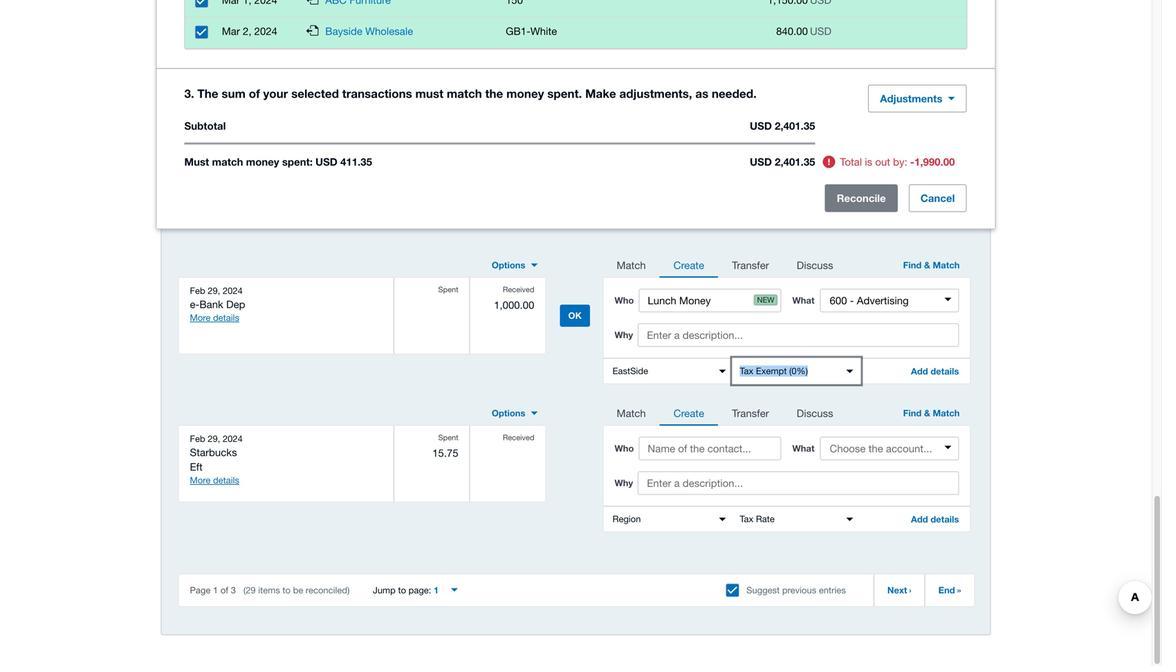 Task type: describe. For each thing, give the bounding box(es) containing it.
must
[[184, 156, 209, 168]]

must
[[415, 86, 443, 100]]

received 1,000.00
[[494, 285, 534, 311]]

who for starbucks
[[615, 443, 634, 454]]

feb for e-
[[190, 285, 205, 296]]

adjustments
[[880, 92, 942, 105]]

the
[[485, 86, 503, 100]]

find & match for starbucks
[[903, 408, 960, 418]]

2 more details button from the top
[[190, 474, 239, 487]]

next
[[887, 585, 907, 596]]

by:
[[893, 156, 907, 168]]

mar
[[222, 25, 240, 37]]

gb1-
[[506, 25, 530, 37]]

bayside wholesale
[[325, 25, 413, 37]]

wholesale
[[365, 25, 413, 37]]

usd
[[810, 25, 831, 37]]

3. the sum of your selected transactions must match the money spent . make adjustments, as needed.
[[184, 86, 757, 100]]

find for e-bank dep
[[903, 260, 922, 270]]

selected
[[291, 86, 339, 100]]

received for received
[[503, 433, 534, 442]]

& for e-bank dep
[[924, 260, 930, 270]]

.
[[579, 86, 582, 100]]

reconcile
[[837, 192, 886, 204]]

create link for e-bank dep
[[660, 251, 718, 278]]

1 horizontal spatial money
[[506, 86, 544, 100]]

why for starbucks
[[615, 478, 633, 488]]

create link for starbucks
[[660, 399, 718, 426]]

29, for eft
[[208, 433, 220, 444]]

sum
[[222, 86, 246, 100]]

discuss for starbucks
[[797, 407, 833, 419]]

total
[[840, 156, 862, 168]]

match link for starbucks
[[603, 399, 660, 426]]

spent for spent
[[438, 285, 458, 294]]

1 to from the left
[[282, 585, 291, 596]]

2 to from the left
[[398, 585, 406, 596]]

page
[[190, 585, 211, 596]]

bank
[[199, 298, 223, 310]]

(
[[243, 585, 246, 596]]

2024 for feb 29, 2024 starbucks eft more details
[[223, 433, 243, 444]]

adjustments button
[[868, 85, 967, 112]]

choose the account... text field for e-bank dep
[[821, 290, 958, 311]]

feb 29, 2024 e-bank dep more details
[[190, 285, 245, 323]]

2024 for feb 29, 2024 e-bank dep more details
[[223, 285, 243, 296]]

previous
[[782, 585, 816, 596]]

needed.
[[712, 86, 757, 100]]

usd 411.35
[[315, 156, 372, 168]]

2 usd 2,401.35 from the top
[[750, 156, 815, 168]]

gb1-white
[[506, 25, 566, 37]]

details inside feb 29, 2024 starbucks eft more details
[[213, 475, 239, 486]]

make
[[585, 86, 616, 100]]

transactions
[[342, 86, 412, 100]]

what for e-bank dep
[[792, 295, 814, 306]]

bayside wholesale link
[[325, 25, 413, 37]]

-
[[910, 156, 914, 168]]

eft
[[190, 461, 203, 473]]

spent for spent 15.75
[[438, 433, 458, 442]]

page 1 of 3 ( 29 items to be reconciled)
[[190, 585, 352, 596]]

find & match link for e-bank dep
[[891, 251, 971, 278]]

jump to page:
[[373, 585, 431, 596]]

total is out by: -1,990.00
[[840, 156, 955, 168]]

subtotal
[[184, 120, 226, 132]]

the
[[197, 86, 218, 100]]

add details for e-bank dep
[[911, 366, 959, 377]]

15.75
[[432, 447, 458, 459]]

1 horizontal spatial of
[[249, 86, 260, 100]]

must match money spent usd 411.35
[[184, 156, 372, 168]]

cancel
[[920, 192, 955, 204]]

reconciled)
[[306, 585, 350, 596]]

adjustments,
[[619, 86, 692, 100]]

add details link for starbucks
[[900, 507, 970, 531]]

create for starbucks
[[674, 407, 704, 419]]

1 vertical spatial match
[[212, 156, 243, 168]]

2024 for mar 2, 2024
[[254, 25, 277, 37]]

discuss for e-bank dep
[[797, 259, 833, 271]]

transfer link for starbucks
[[718, 399, 783, 426]]

entries
[[819, 585, 846, 596]]

as
[[695, 86, 708, 100]]

why for e-bank dep
[[615, 330, 633, 340]]

1,000.00
[[494, 299, 534, 311]]

be
[[293, 585, 303, 596]]

840.00
[[776, 25, 808, 37]]

find & match for e-bank dep
[[903, 260, 960, 270]]

out
[[875, 156, 890, 168]]

match link for e-bank dep
[[603, 251, 660, 278]]

bayside
[[325, 25, 362, 37]]

enter a description... text field for e-bank dep
[[638, 323, 959, 347]]

1 more details button from the top
[[190, 312, 239, 324]]

find for starbucks
[[903, 408, 922, 418]]

add details link for e-bank dep
[[900, 359, 970, 383]]

feb for starbucks
[[190, 433, 205, 444]]

transfer link for e-bank dep
[[718, 251, 783, 278]]

e-
[[190, 298, 199, 310]]

more inside feb 29, 2024 e-bank dep more details
[[190, 312, 211, 323]]

1 horizontal spatial match
[[447, 86, 482, 100]]



Task type: vqa. For each thing, say whether or not it's contained in the screenshot.
the previous
yes



Task type: locate. For each thing, give the bounding box(es) containing it.
suggest previous entries
[[746, 585, 846, 596]]

2 more from the top
[[190, 475, 211, 486]]

more details button down bank
[[190, 312, 239, 324]]

1 vertical spatial enter a description... text field
[[638, 471, 959, 495]]

Name of the contact... text field
[[639, 289, 781, 312]]

what
[[792, 295, 814, 306], [792, 443, 814, 454]]

who for e-bank dep
[[615, 295, 634, 306]]

1 & from the top
[[924, 260, 930, 270]]

of right sum
[[249, 86, 260, 100]]

1 create link from the top
[[660, 251, 718, 278]]

1 vertical spatial more
[[190, 475, 211, 486]]

0 vertical spatial discuss link
[[783, 251, 847, 278]]

0 vertical spatial transfer link
[[718, 251, 783, 278]]

more details button down eft in the left of the page
[[190, 474, 239, 487]]

transfer up new
[[732, 259, 769, 271]]

transfer for starbucks
[[732, 407, 769, 419]]

2 29, from the top
[[208, 433, 220, 444]]

of right 1
[[221, 585, 228, 596]]

2 transfer from the top
[[732, 407, 769, 419]]

1 vertical spatial create link
[[660, 399, 718, 426]]

transfer link up new
[[718, 251, 783, 278]]

0 vertical spatial why
[[615, 330, 633, 340]]

1 vertical spatial add details
[[911, 514, 959, 525]]

1,990.00
[[914, 156, 955, 168]]

of
[[249, 86, 260, 100], [221, 585, 228, 596]]

0 vertical spatial spent
[[438, 285, 458, 294]]

1 vertical spatial what
[[792, 443, 814, 454]]

end link
[[925, 574, 974, 606]]

1 vertical spatial find & match link
[[891, 399, 971, 426]]

more inside feb 29, 2024 starbucks eft more details
[[190, 475, 211, 486]]

options for e-bank dep
[[492, 260, 525, 270]]

1 vertical spatial create
[[674, 407, 704, 419]]

0 vertical spatial money
[[506, 86, 544, 100]]

2 what from the top
[[792, 443, 814, 454]]

3.
[[184, 86, 194, 100]]

2 options button from the top
[[483, 402, 546, 424]]

2 match link from the top
[[603, 399, 660, 426]]

2 discuss from the top
[[797, 407, 833, 419]]

find & match link
[[891, 251, 971, 278], [891, 399, 971, 426]]

1 29, from the top
[[208, 285, 220, 296]]

None text field
[[606, 507, 733, 532]]

usd 2,401.35
[[750, 120, 815, 132], [750, 156, 815, 168]]

1 vertical spatial why
[[615, 478, 633, 488]]

0 vertical spatial feb
[[190, 285, 205, 296]]

1 vertical spatial transfer link
[[718, 399, 783, 426]]

create link up name of the contact... text box
[[660, 251, 718, 278]]

jump
[[373, 585, 396, 596]]

items
[[258, 585, 280, 596]]

end
[[938, 585, 955, 596]]

find & match
[[903, 260, 960, 270], [903, 408, 960, 418]]

add details
[[911, 366, 959, 377], [911, 514, 959, 525]]

None text field
[[606, 359, 733, 384], [733, 359, 860, 384], [733, 507, 860, 532], [606, 359, 733, 384], [733, 359, 860, 384], [733, 507, 860, 532]]

1 horizontal spatial to
[[398, 585, 406, 596]]

spent inside the spent 15.75
[[438, 433, 458, 442]]

1 create from the top
[[674, 259, 704, 271]]

cancel button
[[909, 184, 967, 212]]

1 transfer from the top
[[732, 259, 769, 271]]

0 vertical spatial match
[[447, 86, 482, 100]]

1 add details from the top
[[911, 366, 959, 377]]

29, inside feb 29, 2024 e-bank dep more details
[[208, 285, 220, 296]]

to left be
[[282, 585, 291, 596]]

2 received from the top
[[503, 433, 534, 442]]

1 vertical spatial 29,
[[208, 433, 220, 444]]

0 vertical spatial find
[[903, 260, 922, 270]]

feb up "e-"
[[190, 285, 205, 296]]

0 vertical spatial add
[[911, 366, 928, 377]]

0 horizontal spatial match
[[212, 156, 243, 168]]

2024 right 2,
[[254, 25, 277, 37]]

1 vertical spatial who
[[615, 443, 634, 454]]

0 vertical spatial received
[[503, 285, 534, 294]]

&
[[924, 260, 930, 270], [924, 408, 930, 418]]

2 spent from the top
[[438, 433, 458, 442]]

None checkbox
[[195, 0, 209, 8], [195, 25, 209, 39], [726, 583, 739, 597], [195, 0, 209, 8], [195, 25, 209, 39], [726, 583, 739, 597]]

& for starbucks
[[924, 408, 930, 418]]

1 vertical spatial match link
[[603, 399, 660, 426]]

options
[[492, 260, 525, 270], [492, 408, 525, 418]]

0 vertical spatial more
[[190, 312, 211, 323]]

1 horizontal spatial spent
[[547, 86, 579, 100]]

new
[[757, 295, 774, 304]]

feb
[[190, 285, 205, 296], [190, 433, 205, 444]]

0 horizontal spatial money
[[246, 156, 279, 168]]

options button
[[483, 254, 546, 276], [483, 402, 546, 424]]

0 vertical spatial add details
[[911, 366, 959, 377]]

received inside "received 1,000.00"
[[503, 285, 534, 294]]

1 why from the top
[[615, 330, 633, 340]]

more details button
[[190, 312, 239, 324], [190, 474, 239, 487]]

why
[[615, 330, 633, 340], [615, 478, 633, 488]]

who
[[615, 295, 634, 306], [615, 443, 634, 454]]

2 vertical spatial 2024
[[223, 433, 243, 444]]

29, up starbucks
[[208, 433, 220, 444]]

0 vertical spatial find & match link
[[891, 251, 971, 278]]

2 who from the top
[[615, 443, 634, 454]]

1 vertical spatial more details button
[[190, 474, 239, 487]]

2 options from the top
[[492, 408, 525, 418]]

0 vertical spatial add details link
[[900, 359, 970, 383]]

1 spent from the top
[[438, 285, 458, 294]]

spent 15.75
[[432, 433, 458, 459]]

white
[[530, 25, 557, 37]]

add for e-bank dep
[[911, 366, 928, 377]]

add details for starbucks
[[911, 514, 959, 525]]

transfer up name of the contact... text field
[[732, 407, 769, 419]]

2 add from the top
[[911, 514, 928, 525]]

match
[[447, 86, 482, 100], [212, 156, 243, 168]]

match link
[[603, 251, 660, 278], [603, 399, 660, 426]]

1 choose the account... text field from the top
[[821, 290, 958, 311]]

2 find & match from the top
[[903, 408, 960, 418]]

1 vertical spatial received
[[503, 433, 534, 442]]

match
[[617, 259, 646, 271], [933, 260, 960, 270], [617, 407, 646, 419], [933, 408, 960, 418]]

1 enter a description... text field from the top
[[638, 323, 959, 347]]

0 vertical spatial 2024
[[254, 25, 277, 37]]

1 transfer link from the top
[[718, 251, 783, 278]]

your
[[263, 86, 288, 100]]

feb inside feb 29, 2024 e-bank dep more details
[[190, 285, 205, 296]]

2 add details from the top
[[911, 514, 959, 525]]

0 vertical spatial usd 2,401.35
[[750, 120, 815, 132]]

2 find from the top
[[903, 408, 922, 418]]

more down "e-"
[[190, 312, 211, 323]]

2024
[[254, 25, 277, 37], [223, 285, 243, 296], [223, 433, 243, 444]]

create up name of the contact... text field
[[674, 407, 704, 419]]

0 vertical spatial discuss
[[797, 259, 833, 271]]

options for starbucks
[[492, 408, 525, 418]]

840.00 usd
[[776, 25, 831, 37]]

1 options from the top
[[492, 260, 525, 270]]

feb 29, 2024 starbucks eft more details
[[190, 433, 243, 486]]

discuss
[[797, 259, 833, 271], [797, 407, 833, 419]]

1 vertical spatial spent
[[438, 433, 458, 442]]

2 enter a description... text field from the top
[[638, 471, 959, 495]]

2024 inside feb 29, 2024 starbucks eft more details
[[223, 433, 243, 444]]

0 vertical spatial &
[[924, 260, 930, 270]]

1
[[213, 585, 218, 596]]

2 create link from the top
[[660, 399, 718, 426]]

reconcile link
[[825, 184, 898, 212]]

spent up 15.75
[[438, 433, 458, 442]]

0 vertical spatial who
[[615, 295, 634, 306]]

1 vertical spatial of
[[221, 585, 228, 596]]

to
[[282, 585, 291, 596], [398, 585, 406, 596]]

page:
[[409, 585, 431, 596]]

1 discuss link from the top
[[783, 251, 847, 278]]

received for received 1,000.00
[[503, 285, 534, 294]]

spent left "received 1,000.00"
[[438, 285, 458, 294]]

0 vertical spatial options button
[[483, 254, 546, 276]]

received
[[503, 285, 534, 294], [503, 433, 534, 442]]

1 find from the top
[[903, 260, 922, 270]]

1 vertical spatial options
[[492, 408, 525, 418]]

29, inside feb 29, 2024 starbucks eft more details
[[208, 433, 220, 444]]

next link
[[873, 574, 925, 606]]

1 vertical spatial &
[[924, 408, 930, 418]]

Choose the account... text field
[[821, 290, 958, 311], [821, 438, 958, 459]]

ok link
[[560, 305, 590, 327]]

find & match link for starbucks
[[891, 399, 971, 426]]

more down eft in the left of the page
[[190, 475, 211, 486]]

0 vertical spatial options
[[492, 260, 525, 270]]

enter a description... text field for starbucks
[[638, 471, 959, 495]]

create for e-bank dep
[[674, 259, 704, 271]]

1 vertical spatial 2024
[[223, 285, 243, 296]]

1 vertical spatial feb
[[190, 433, 205, 444]]

find
[[903, 260, 922, 270], [903, 408, 922, 418]]

money right the
[[506, 86, 544, 100]]

0 horizontal spatial to
[[282, 585, 291, 596]]

1 vertical spatial usd 2,401.35
[[750, 156, 815, 168]]

2 create from the top
[[674, 407, 704, 419]]

ok
[[568, 310, 582, 321]]

2024 up starbucks
[[223, 433, 243, 444]]

starbucks
[[190, 446, 237, 458]]

1 more from the top
[[190, 312, 211, 323]]

0 vertical spatial find & match
[[903, 260, 960, 270]]

0 vertical spatial choose the account... text field
[[821, 290, 958, 311]]

options button for e-bank dep
[[483, 254, 546, 276]]

create
[[674, 259, 704, 271], [674, 407, 704, 419]]

1 add details link from the top
[[900, 359, 970, 383]]

transfer for e-bank dep
[[732, 259, 769, 271]]

2 choose the account... text field from the top
[[821, 438, 958, 459]]

29, up bank
[[208, 285, 220, 296]]

1 vertical spatial spent
[[282, 156, 310, 168]]

options button for starbucks
[[483, 402, 546, 424]]

1 find & match from the top
[[903, 260, 960, 270]]

transfer
[[732, 259, 769, 271], [732, 407, 769, 419]]

usd 2,401.35 down needed.
[[750, 120, 815, 132]]

1 vertical spatial add details link
[[900, 507, 970, 531]]

1 vertical spatial find & match
[[903, 408, 960, 418]]

2024 inside feb 29, 2024 e-bank dep more details
[[223, 285, 243, 296]]

29
[[246, 585, 256, 596]]

2024 up dep in the top of the page
[[223, 285, 243, 296]]

1 vertical spatial money
[[246, 156, 279, 168]]

1 usd 2,401.35 from the top
[[750, 120, 815, 132]]

2 find & match link from the top
[[891, 399, 971, 426]]

suggest
[[746, 585, 780, 596]]

1 who from the top
[[615, 295, 634, 306]]

0 vertical spatial transfer
[[732, 259, 769, 271]]

2 discuss link from the top
[[783, 399, 847, 426]]

Enter a description... text field
[[638, 323, 959, 347], [638, 471, 959, 495]]

29,
[[208, 285, 220, 296], [208, 433, 220, 444]]

1 what from the top
[[792, 295, 814, 306]]

1 received from the top
[[503, 285, 534, 294]]

2 transfer link from the top
[[718, 399, 783, 426]]

mar 2, 2024
[[222, 25, 277, 37]]

2 feb from the top
[[190, 433, 205, 444]]

feb inside feb 29, 2024 starbucks eft more details
[[190, 433, 205, 444]]

1 discuss from the top
[[797, 259, 833, 271]]

spent left make
[[547, 86, 579, 100]]

0 horizontal spatial spent
[[282, 156, 310, 168]]

1 match link from the top
[[603, 251, 660, 278]]

0 vertical spatial spent
[[547, 86, 579, 100]]

feb up starbucks
[[190, 433, 205, 444]]

choose the account... text field for starbucks
[[821, 438, 958, 459]]

1 feb from the top
[[190, 285, 205, 296]]

2 & from the top
[[924, 408, 930, 418]]

1 vertical spatial choose the account... text field
[[821, 438, 958, 459]]

transfer link up name of the contact... text field
[[718, 399, 783, 426]]

discuss link
[[783, 251, 847, 278], [783, 399, 847, 426]]

0 vertical spatial of
[[249, 86, 260, 100]]

spent left usd 411.35
[[282, 156, 310, 168]]

2 add details link from the top
[[900, 507, 970, 531]]

spent
[[438, 285, 458, 294], [438, 433, 458, 442]]

1 options button from the top
[[483, 254, 546, 276]]

0 vertical spatial 29,
[[208, 285, 220, 296]]

0 horizontal spatial of
[[221, 585, 228, 596]]

create link up name of the contact... text field
[[660, 399, 718, 426]]

money
[[506, 86, 544, 100], [246, 156, 279, 168]]

more
[[190, 312, 211, 323], [190, 475, 211, 486]]

create up name of the contact... text box
[[674, 259, 704, 271]]

what for starbucks
[[792, 443, 814, 454]]

match left the
[[447, 86, 482, 100]]

1 vertical spatial find
[[903, 408, 922, 418]]

1 vertical spatial discuss link
[[783, 399, 847, 426]]

transfer link
[[718, 251, 783, 278], [718, 399, 783, 426]]

2,
[[243, 25, 251, 37]]

money right must
[[246, 156, 279, 168]]

discuss link for starbucks
[[783, 399, 847, 426]]

Name of the contact... text field
[[639, 437, 781, 460]]

1 vertical spatial discuss
[[797, 407, 833, 419]]

0 vertical spatial create link
[[660, 251, 718, 278]]

2 why from the top
[[615, 478, 633, 488]]

29, for bank
[[208, 285, 220, 296]]

0 vertical spatial match link
[[603, 251, 660, 278]]

discuss link for e-bank dep
[[783, 251, 847, 278]]

0 vertical spatial more details button
[[190, 312, 239, 324]]

1 find & match link from the top
[[891, 251, 971, 278]]

1 vertical spatial transfer
[[732, 407, 769, 419]]

spent
[[547, 86, 579, 100], [282, 156, 310, 168]]

1 add from the top
[[911, 366, 928, 377]]

add for starbucks
[[911, 514, 928, 525]]

0 vertical spatial what
[[792, 295, 814, 306]]

details inside feb 29, 2024 e-bank dep more details
[[213, 312, 239, 323]]

to left "page:"
[[398, 585, 406, 596]]

1 vertical spatial options button
[[483, 402, 546, 424]]

dep
[[226, 298, 245, 310]]

add details link
[[900, 359, 970, 383], [900, 507, 970, 531]]

match right must
[[212, 156, 243, 168]]

usd 2,401.35 left total
[[750, 156, 815, 168]]

3
[[231, 585, 236, 596]]

0 vertical spatial create
[[674, 259, 704, 271]]

0 vertical spatial enter a description... text field
[[638, 323, 959, 347]]

1 vertical spatial add
[[911, 514, 928, 525]]

is
[[865, 156, 872, 168]]

details
[[213, 312, 239, 323], [931, 366, 959, 377], [213, 475, 239, 486], [931, 514, 959, 525]]



